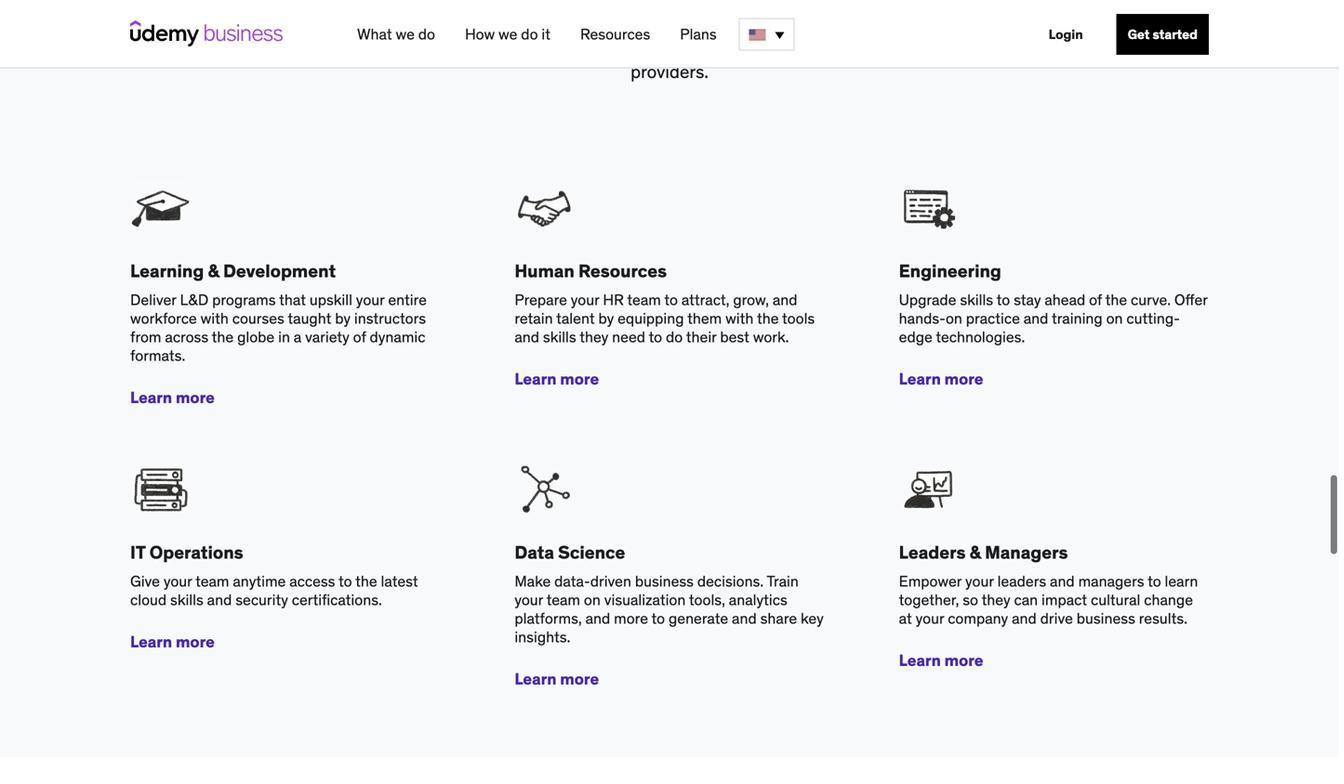 Task type: describe. For each thing, give the bounding box(es) containing it.
together,
[[899, 591, 959, 610]]

and left the drive
[[1012, 610, 1037, 629]]

learn more for give
[[130, 632, 215, 652]]

you
[[622, 38, 650, 61]]

to inside data science make data-driven business decisions. train your team on visualization tools, analytics platforms, and more to generate and share key insights.
[[652, 610, 665, 629]]

data science icon image
[[515, 459, 574, 519]]

all
[[414, 38, 432, 61]]

time
[[813, 38, 848, 61]]

variety
[[305, 328, 350, 347]]

2 horizontal spatial on
[[1106, 309, 1123, 328]]

ahead
[[1045, 291, 1086, 310]]

menu navigation
[[342, 0, 1209, 69]]

upgrade
[[899, 291, 956, 310]]

meet
[[370, 38, 410, 61]]

managers
[[1078, 572, 1144, 591]]

plans button
[[673, 18, 724, 51]]

what we do button
[[350, 18, 443, 51]]

get started link
[[1117, 14, 1209, 55]]

the inside learning & development deliver l&d programs that upskill your entire workforce with courses taught by instructors from across the globe in a variety of dynamic formats.
[[212, 328, 234, 347]]

a
[[294, 328, 302, 347]]

make
[[515, 572, 551, 591]]

and down driven
[[586, 610, 610, 629]]

and inside "it operations give your team anytime access to the latest cloud skills and security certifications."
[[207, 591, 232, 610]]

learn more link for managers
[[899, 651, 983, 671]]

we meet all your learning needs, so you don't have to spend time managing multiple providers.
[[340, 38, 999, 83]]

of inside engineering upgrade skills to stay ahead of the curve. offer hands-on practice and training on cutting- edge technologies.
[[1089, 291, 1102, 310]]

we for what
[[396, 25, 415, 44]]

team inside "it operations give your team anytime access to the latest cloud skills and security certifications."
[[195, 572, 229, 591]]

tools,
[[689, 591, 725, 610]]

data
[[515, 542, 554, 564]]

more for leaders & managers
[[945, 651, 983, 671]]

on inside data science make data-driven business decisions. train your team on visualization tools, analytics platforms, and more to generate and share key insights.
[[584, 591, 601, 610]]

latest
[[381, 572, 418, 591]]

so inside leaders & managers empower your leaders and managers to learn together, so they can impact cultural change at your company and drive business results.
[[963, 591, 978, 610]]

courses
[[232, 309, 284, 328]]

hr
[[603, 291, 624, 310]]

to inside leaders & managers empower your leaders and managers to learn together, so they can impact cultural change at your company and drive business results.
[[1148, 572, 1161, 591]]

what we do
[[357, 25, 435, 44]]

udemy business image
[[130, 20, 283, 47]]

train
[[767, 572, 799, 591]]

business inside data science make data-driven business decisions. train your team on visualization tools, analytics platforms, and more to generate and share key insights.
[[635, 572, 694, 591]]

login button
[[1038, 14, 1094, 55]]

learning
[[475, 38, 539, 61]]

the inside engineering upgrade skills to stay ahead of the curve. offer hands-on practice and training on cutting- edge technologies.
[[1105, 291, 1127, 310]]

change
[[1144, 591, 1193, 610]]

the inside "it operations give your team anytime access to the latest cloud skills and security certifications."
[[355, 572, 377, 591]]

get started
[[1128, 26, 1198, 43]]

the inside human resources prepare your hr team to attract, grow, and retain talent by equipping them with the tools and skills they need to do their best work.
[[757, 309, 779, 328]]

talent
[[556, 309, 595, 328]]

providers.
[[631, 61, 709, 83]]

globe
[[237, 328, 275, 347]]

by inside learning & development deliver l&d programs that upskill your entire workforce with courses taught by instructors from across the globe in a variety of dynamic formats.
[[335, 309, 351, 328]]

learn more for skills
[[899, 369, 983, 389]]

grow,
[[733, 291, 769, 310]]

company
[[948, 610, 1008, 629]]

work.
[[753, 328, 789, 347]]

generate
[[669, 610, 728, 629]]

managers
[[985, 542, 1068, 564]]

visualization
[[604, 591, 686, 610]]

tools
[[782, 309, 815, 328]]

they inside human resources prepare your hr team to attract, grow, and retain talent by equipping them with the tools and skills they need to do their best work.
[[580, 328, 609, 347]]

we
[[340, 38, 365, 61]]

team inside human resources prepare your hr team to attract, grow, and retain talent by equipping them with the tools and skills they need to do their best work.
[[627, 291, 661, 310]]

edge
[[899, 328, 933, 347]]

retain
[[515, 309, 553, 328]]

and right grow, at top right
[[773, 291, 798, 310]]

with inside learning & development deliver l&d programs that upskill your entire workforce with courses taught by instructors from across the globe in a variety of dynamic formats.
[[200, 309, 229, 328]]

operations
[[149, 542, 243, 564]]

can
[[1014, 591, 1038, 610]]

what
[[357, 25, 392, 44]]

learn more for make
[[515, 670, 599, 690]]

engineering upgrade skills to stay ahead of the curve. offer hands-on practice and training on cutting- edge technologies.
[[899, 260, 1208, 347]]

prepare
[[515, 291, 567, 310]]

attract,
[[682, 291, 730, 310]]

graduation cap icon image
[[130, 178, 190, 237]]

and left share
[[732, 610, 757, 629]]

formats.
[[130, 346, 185, 365]]

business inside leaders & managers empower your leaders and managers to learn together, so they can impact cultural change at your company and drive business results.
[[1077, 610, 1135, 629]]

web browser window with gear icon image
[[899, 178, 959, 237]]

learn
[[1165, 572, 1198, 591]]

impact
[[1042, 591, 1087, 610]]

more inside data science make data-driven business decisions. train your team on visualization tools, analytics platforms, and more to generate and share key insights.
[[614, 610, 648, 629]]

skills inside human resources prepare your hr team to attract, grow, and retain talent by equipping them with the tools and skills they need to do their best work.
[[543, 328, 576, 347]]

dynamic
[[370, 328, 425, 347]]

give
[[130, 572, 160, 591]]

do inside human resources prepare your hr team to attract, grow, and retain talent by equipping them with the tools and skills they need to do their best work.
[[666, 328, 683, 347]]

cutting-
[[1127, 309, 1180, 328]]

learning & development deliver l&d programs that upskill your entire workforce with courses taught by instructors from across the globe in a variety of dynamic formats.
[[130, 260, 427, 365]]

learn more link for make
[[515, 670, 599, 690]]

more for engineering
[[945, 369, 983, 389]]

your right "at"
[[916, 610, 944, 629]]

how we do it
[[465, 25, 551, 44]]

engineering
[[899, 260, 1002, 282]]

and inside engineering upgrade skills to stay ahead of the curve. offer hands-on practice and training on cutting- edge technologies.
[[1024, 309, 1049, 328]]

resources inside human resources prepare your hr team to attract, grow, and retain talent by equipping them with the tools and skills they need to do their best work.
[[578, 260, 667, 282]]

anytime
[[233, 572, 286, 591]]

leaders
[[998, 572, 1046, 591]]

science
[[558, 542, 625, 564]]

learning
[[130, 260, 204, 282]]

access
[[289, 572, 335, 591]]

leaders & managers empower your leaders and managers to learn together, so they can impact cultural change at your company and drive business results.
[[899, 542, 1198, 629]]

human resources prepare your hr team to attract, grow, and retain talent by equipping them with the tools and skills they need to do their best work.
[[515, 260, 815, 347]]

learn for prepare
[[515, 369, 557, 389]]

your inside "it operations give your team anytime access to the latest cloud skills and security certifications."
[[164, 572, 192, 591]]

with inside human resources prepare your hr team to attract, grow, and retain talent by equipping them with the tools and skills they need to do their best work.
[[726, 309, 754, 328]]

decisions.
[[697, 572, 764, 591]]



Task type: locate. For each thing, give the bounding box(es) containing it.
so inside we meet all your learning needs, so you don't have to spend time managing multiple providers.
[[600, 38, 618, 61]]

1 with from the left
[[200, 309, 229, 328]]

0 horizontal spatial so
[[600, 38, 618, 61]]

your up company
[[965, 572, 994, 591]]

learn more
[[515, 369, 599, 389], [899, 369, 983, 389], [130, 388, 215, 408], [130, 632, 215, 652], [899, 651, 983, 671], [515, 670, 599, 690]]

from
[[130, 328, 161, 347]]

development
[[223, 260, 336, 282]]

we right how
[[499, 25, 518, 44]]

the
[[1105, 291, 1127, 310], [757, 309, 779, 328], [212, 328, 234, 347], [355, 572, 377, 591]]

we inside dropdown button
[[499, 25, 518, 44]]

handshake icon image
[[515, 178, 574, 237]]

& right leaders at bottom
[[970, 542, 981, 564]]

1 by from the left
[[335, 309, 351, 328]]

1 horizontal spatial by
[[598, 309, 614, 328]]

practice
[[966, 309, 1020, 328]]

drive
[[1040, 610, 1073, 629]]

0 horizontal spatial skills
[[170, 591, 203, 610]]

and left security
[[207, 591, 232, 610]]

2 vertical spatial skills
[[170, 591, 203, 610]]

1 horizontal spatial we
[[499, 25, 518, 44]]

1 vertical spatial business
[[1077, 610, 1135, 629]]

to left attract,
[[664, 291, 678, 310]]

with
[[200, 309, 229, 328], [726, 309, 754, 328]]

by
[[335, 309, 351, 328], [598, 309, 614, 328]]

your inside we meet all your learning needs, so you don't have to spend time managing multiple providers.
[[437, 38, 470, 61]]

do left their
[[666, 328, 683, 347]]

do left it
[[521, 25, 538, 44]]

learn more for managers
[[899, 651, 983, 671]]

programs
[[212, 291, 276, 310]]

they inside leaders & managers empower your leaders and managers to learn together, so they can impact cultural change at your company and drive business results.
[[982, 591, 1011, 610]]

0 horizontal spatial with
[[200, 309, 229, 328]]

1 horizontal spatial of
[[1089, 291, 1102, 310]]

more
[[560, 369, 599, 389], [945, 369, 983, 389], [176, 388, 215, 408], [614, 610, 648, 629], [176, 632, 215, 652], [945, 651, 983, 671], [560, 670, 599, 690]]

2 by from the left
[[598, 309, 614, 328]]

on left practice
[[946, 309, 962, 328]]

the left curve.
[[1105, 291, 1127, 310]]

how we do it button
[[458, 18, 558, 51]]

learn down formats.
[[130, 388, 172, 408]]

presenter and whiteboard icon image
[[899, 459, 959, 519]]

at
[[899, 610, 912, 629]]

learn more link down formats.
[[130, 388, 215, 408]]

learn
[[515, 369, 557, 389], [899, 369, 941, 389], [130, 388, 172, 408], [130, 632, 172, 652], [899, 651, 941, 671], [515, 670, 557, 690]]

0 horizontal spatial they
[[580, 328, 609, 347]]

more down technologies.
[[945, 369, 983, 389]]

do for what we do
[[418, 25, 435, 44]]

human
[[515, 260, 575, 282]]

do for how we do it
[[521, 25, 538, 44]]

it servers icon image
[[130, 459, 190, 519]]

in
[[278, 328, 290, 347]]

1 horizontal spatial &
[[970, 542, 981, 564]]

& for development
[[208, 260, 219, 282]]

2 horizontal spatial team
[[627, 291, 661, 310]]

data science make data-driven business decisions. train your team on visualization tools, analytics platforms, and more to generate and share key insights.
[[515, 542, 824, 647]]

learn for make
[[515, 670, 557, 690]]

on down science
[[584, 591, 601, 610]]

to left stay
[[997, 291, 1010, 310]]

& for managers
[[970, 542, 981, 564]]

across
[[165, 328, 208, 347]]

plans
[[680, 25, 717, 44]]

platforms,
[[515, 610, 582, 629]]

spend
[[761, 38, 809, 61]]

learn more link down talent
[[515, 369, 599, 389]]

more down formats.
[[176, 388, 215, 408]]

get
[[1128, 26, 1150, 43]]

more for it operations
[[176, 632, 215, 652]]

your right give
[[164, 572, 192, 591]]

need
[[612, 328, 645, 347]]

to inside engineering upgrade skills to stay ahead of the curve. offer hands-on practice and training on cutting- edge technologies.
[[997, 291, 1010, 310]]

more down driven
[[614, 610, 648, 629]]

to
[[740, 38, 756, 61], [664, 291, 678, 310], [997, 291, 1010, 310], [649, 328, 662, 347], [339, 572, 352, 591], [1148, 572, 1161, 591], [652, 610, 665, 629]]

have
[[699, 38, 736, 61]]

and up the drive
[[1050, 572, 1075, 591]]

l&d
[[180, 291, 209, 310]]

2 horizontal spatial skills
[[960, 291, 993, 310]]

learn more down formats.
[[130, 388, 215, 408]]

we right what
[[396, 25, 415, 44]]

to left the generate at bottom
[[652, 610, 665, 629]]

skills down prepare
[[543, 328, 576, 347]]

we for how
[[499, 25, 518, 44]]

learn for skills
[[899, 369, 941, 389]]

on right training
[[1106, 309, 1123, 328]]

upskill
[[310, 291, 352, 310]]

learn down "retain"
[[515, 369, 557, 389]]

resources up hr
[[578, 260, 667, 282]]

them
[[687, 309, 722, 328]]

more for learning & development
[[176, 388, 215, 408]]

learn more for prepare
[[515, 369, 599, 389]]

of
[[1089, 291, 1102, 310], [353, 328, 366, 347]]

1 vertical spatial they
[[982, 591, 1011, 610]]

of inside learning & development deliver l&d programs that upskill your entire workforce with courses taught by instructors from across the globe in a variety of dynamic formats.
[[353, 328, 366, 347]]

2 with from the left
[[726, 309, 754, 328]]

your right the all
[[437, 38, 470, 61]]

0 vertical spatial skills
[[960, 291, 993, 310]]

learn more link for development
[[130, 388, 215, 408]]

it
[[542, 25, 551, 44]]

learn more for development
[[130, 388, 215, 408]]

and left training
[[1024, 309, 1049, 328]]

resources
[[580, 25, 650, 44], [578, 260, 667, 282]]

hands-
[[899, 309, 946, 328]]

the left tools
[[757, 309, 779, 328]]

resources left don't at the top of page
[[580, 25, 650, 44]]

of right ahead
[[1089, 291, 1102, 310]]

the left globe
[[212, 328, 234, 347]]

skills up technologies.
[[960, 291, 993, 310]]

learn more link down "edge"
[[899, 369, 983, 389]]

team up insights.
[[546, 591, 580, 610]]

by right talent
[[598, 309, 614, 328]]

entire
[[388, 291, 427, 310]]

2 horizontal spatial do
[[666, 328, 683, 347]]

team right hr
[[627, 291, 661, 310]]

1 we from the left
[[396, 25, 415, 44]]

curve.
[[1131, 291, 1171, 310]]

0 horizontal spatial we
[[396, 25, 415, 44]]

driven
[[590, 572, 631, 591]]

with left courses on the left top of the page
[[200, 309, 229, 328]]

to right need
[[649, 328, 662, 347]]

your inside human resources prepare your hr team to attract, grow, and retain talent by equipping them with the tools and skills they need to do their best work.
[[571, 291, 599, 310]]

0 vertical spatial &
[[208, 260, 219, 282]]

the left latest
[[355, 572, 377, 591]]

1 vertical spatial so
[[963, 591, 978, 610]]

more down insights.
[[560, 670, 599, 690]]

1 vertical spatial resources
[[578, 260, 667, 282]]

0 horizontal spatial business
[[635, 572, 694, 591]]

how
[[465, 25, 495, 44]]

&
[[208, 260, 219, 282], [970, 542, 981, 564]]

do inside dropdown button
[[521, 25, 538, 44]]

1 horizontal spatial skills
[[543, 328, 576, 347]]

1 horizontal spatial on
[[946, 309, 962, 328]]

learn more link for prepare
[[515, 369, 599, 389]]

instructors
[[354, 309, 426, 328]]

do inside popup button
[[418, 25, 435, 44]]

learn more link down cloud
[[130, 632, 215, 652]]

business down managers
[[1077, 610, 1135, 629]]

learn more link down "at"
[[899, 651, 983, 671]]

insights.
[[515, 628, 570, 647]]

0 vertical spatial resources
[[580, 25, 650, 44]]

2 we from the left
[[499, 25, 518, 44]]

technologies.
[[936, 328, 1025, 347]]

and down prepare
[[515, 328, 539, 347]]

cloud
[[130, 591, 167, 610]]

learn more down cloud
[[130, 632, 215, 652]]

on
[[946, 309, 962, 328], [1106, 309, 1123, 328], [584, 591, 601, 610]]

of right variety
[[353, 328, 366, 347]]

learn more down "edge"
[[899, 369, 983, 389]]

your up insights.
[[515, 591, 543, 610]]

team inside data science make data-driven business decisions. train your team on visualization tools, analytics platforms, and more to generate and share key insights.
[[546, 591, 580, 610]]

resources button
[[573, 18, 658, 51]]

do right meet on the left of page
[[418, 25, 435, 44]]

so right together,
[[963, 591, 978, 610]]

1 vertical spatial skills
[[543, 328, 576, 347]]

& inside leaders & managers empower your leaders and managers to learn together, so they can impact cultural change at your company and drive business results.
[[970, 542, 981, 564]]

0 horizontal spatial do
[[418, 25, 435, 44]]

skills inside "it operations give your team anytime access to the latest cloud skills and security certifications."
[[170, 591, 203, 610]]

with right 'them'
[[726, 309, 754, 328]]

0 horizontal spatial of
[[353, 328, 366, 347]]

& inside learning & development deliver l&d programs that upskill your entire workforce with courses taught by instructors from across the globe in a variety of dynamic formats.
[[208, 260, 219, 282]]

0 horizontal spatial &
[[208, 260, 219, 282]]

share
[[760, 610, 797, 629]]

started
[[1153, 26, 1198, 43]]

your left entire
[[356, 291, 385, 310]]

1 horizontal spatial they
[[982, 591, 1011, 610]]

1 horizontal spatial do
[[521, 25, 538, 44]]

learn down insights.
[[515, 670, 557, 690]]

by right the taught at the left top of page
[[335, 309, 351, 328]]

business up the generate at bottom
[[635, 572, 694, 591]]

results.
[[1139, 610, 1188, 629]]

learn for managers
[[899, 651, 941, 671]]

learn more link for give
[[130, 632, 215, 652]]

0 horizontal spatial team
[[195, 572, 229, 591]]

learn more down talent
[[515, 369, 599, 389]]

more for human resources
[[560, 369, 599, 389]]

1 horizontal spatial business
[[1077, 610, 1135, 629]]

so left you
[[600, 38, 618, 61]]

to left learn
[[1148, 572, 1161, 591]]

your inside learning & development deliver l&d programs that upskill your entire workforce with courses taught by instructors from across the globe in a variety of dynamic formats.
[[356, 291, 385, 310]]

learn down "edge"
[[899, 369, 941, 389]]

equipping
[[618, 309, 684, 328]]

1 horizontal spatial so
[[963, 591, 978, 610]]

login
[[1049, 26, 1083, 43]]

security
[[236, 591, 288, 610]]

needs,
[[543, 38, 595, 61]]

don't
[[655, 38, 695, 61]]

more down company
[[945, 651, 983, 671]]

we inside popup button
[[396, 25, 415, 44]]

certifications.
[[292, 591, 382, 610]]

to right have
[[740, 38, 756, 61]]

data-
[[554, 572, 590, 591]]

they
[[580, 328, 609, 347], [982, 591, 1011, 610]]

more down operations at the bottom of the page
[[176, 632, 215, 652]]

they left need
[[580, 328, 609, 347]]

0 horizontal spatial on
[[584, 591, 601, 610]]

workforce
[[130, 309, 197, 328]]

by inside human resources prepare your hr team to attract, grow, and retain talent by equipping them with the tools and skills they need to do their best work.
[[598, 309, 614, 328]]

best
[[720, 328, 749, 347]]

learn for development
[[130, 388, 172, 408]]

skills inside engineering upgrade skills to stay ahead of the curve. offer hands-on practice and training on cutting- edge technologies.
[[960, 291, 993, 310]]

to inside we meet all your learning needs, so you don't have to spend time managing multiple providers.
[[740, 38, 756, 61]]

it operations give your team anytime access to the latest cloud skills and security certifications.
[[130, 542, 418, 610]]

learn for give
[[130, 632, 172, 652]]

team down operations at the bottom of the page
[[195, 572, 229, 591]]

learn down cloud
[[130, 632, 172, 652]]

& up l&d
[[208, 260, 219, 282]]

it
[[130, 542, 146, 564]]

cultural
[[1091, 591, 1141, 610]]

skills
[[960, 291, 993, 310], [543, 328, 576, 347], [170, 591, 203, 610]]

resources inside popup button
[[580, 25, 650, 44]]

0 vertical spatial so
[[600, 38, 618, 61]]

0 vertical spatial of
[[1089, 291, 1102, 310]]

managing
[[853, 38, 931, 61]]

your left hr
[[571, 291, 599, 310]]

0 horizontal spatial by
[[335, 309, 351, 328]]

learn more link down insights.
[[515, 670, 599, 690]]

analytics
[[729, 591, 788, 610]]

0 vertical spatial business
[[635, 572, 694, 591]]

learn more link for skills
[[899, 369, 983, 389]]

1 horizontal spatial with
[[726, 309, 754, 328]]

to right 'access'
[[339, 572, 352, 591]]

deliver
[[130, 291, 176, 310]]

0 vertical spatial they
[[580, 328, 609, 347]]

1 horizontal spatial team
[[546, 591, 580, 610]]

more for data science
[[560, 670, 599, 690]]

learn down "at"
[[899, 651, 941, 671]]

they left "can" on the right of page
[[982, 591, 1011, 610]]

more down talent
[[560, 369, 599, 389]]

so
[[600, 38, 618, 61], [963, 591, 978, 610]]

your inside data science make data-driven business decisions. train your team on visualization tools, analytics platforms, and more to generate and share key insights.
[[515, 591, 543, 610]]

skills right cloud
[[170, 591, 203, 610]]

learn more down insights.
[[515, 670, 599, 690]]

taught
[[288, 309, 331, 328]]

to inside "it operations give your team anytime access to the latest cloud skills and security certifications."
[[339, 572, 352, 591]]

1 vertical spatial of
[[353, 328, 366, 347]]

1 vertical spatial &
[[970, 542, 981, 564]]

learn more down "at"
[[899, 651, 983, 671]]



Task type: vqa. For each thing, say whether or not it's contained in the screenshot.
Learn more link corresponding to Development
yes



